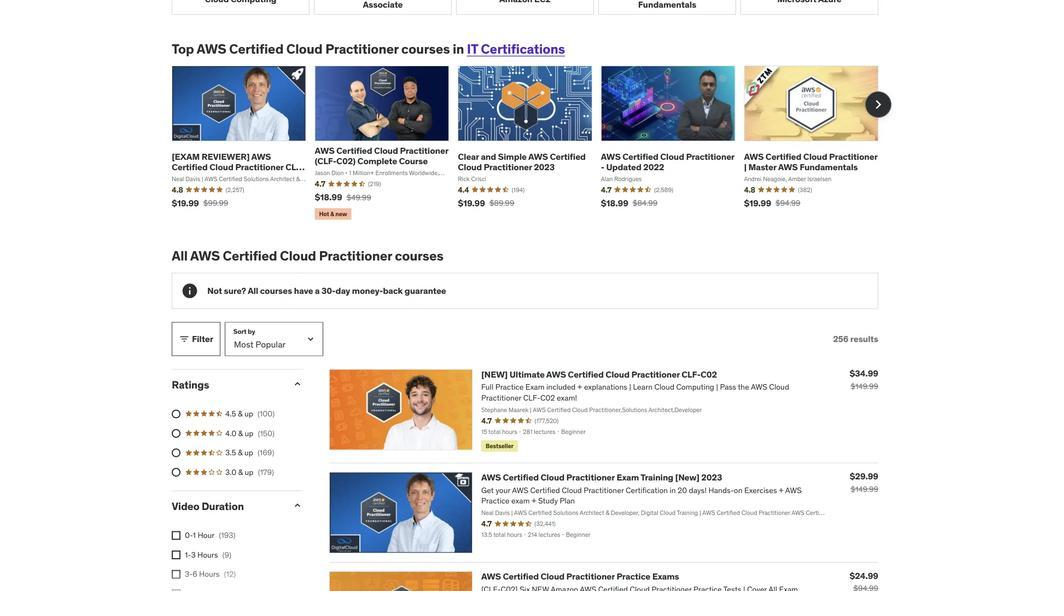 Task type: vqa. For each thing, say whether or not it's contained in the screenshot.


Task type: locate. For each thing, give the bounding box(es) containing it.
master
[[749, 161, 777, 173]]

up
[[245, 409, 253, 419], [245, 428, 254, 438], [245, 448, 253, 458], [245, 467, 254, 477]]

cloud inside aws certified cloud practitioner | master aws fundamentals
[[804, 151, 828, 162]]

all
[[172, 248, 188, 264], [248, 285, 258, 296]]

hours right "3"
[[198, 550, 218, 560]]

not sure? all courses have a 30-day money-back guarantee
[[207, 285, 447, 296]]

1 & from the top
[[238, 409, 243, 419]]

0 horizontal spatial all
[[172, 248, 188, 264]]

0 horizontal spatial clf-
[[286, 161, 305, 173]]

3 & from the top
[[238, 448, 243, 458]]

hour
[[198, 530, 215, 540]]

1 vertical spatial 2023
[[702, 472, 723, 483]]

hours right 6
[[199, 569, 220, 579]]

3-6 hours (12)
[[185, 569, 236, 579]]

xsmall image
[[172, 531, 181, 540], [172, 551, 181, 559], [172, 590, 181, 591]]

xsmall image left 0-
[[172, 531, 181, 540]]

& for 3.0
[[238, 467, 243, 477]]

practitioner inside clear and simple aws certified cloud practitioner 2023
[[484, 161, 532, 173]]

certified
[[229, 40, 284, 57], [337, 145, 373, 156], [550, 151, 586, 162], [623, 151, 659, 162], [766, 151, 802, 162], [172, 161, 208, 173], [223, 248, 277, 264], [568, 369, 604, 380], [503, 472, 539, 483], [503, 571, 539, 582]]

it
[[467, 40, 478, 57]]

2 vertical spatial xsmall image
[[172, 590, 181, 591]]

2023 right "simple"
[[534, 161, 555, 173]]

cloud inside aws certified cloud practitioner (clf-c02) complete course
[[374, 145, 398, 156]]

aws certified cloud practitioner exam training [new] 2023 link
[[482, 472, 723, 483]]

up left (150)
[[245, 428, 254, 438]]

carousel element
[[172, 66, 892, 222]]

have
[[294, 285, 313, 296]]

$149.99 down $34.99
[[851, 381, 879, 391]]

video duration
[[172, 500, 244, 513]]

0 vertical spatial c02
[[172, 172, 188, 183]]

(150)
[[258, 428, 275, 438]]

1 vertical spatial hours
[[199, 569, 220, 579]]

money-
[[352, 285, 383, 296]]

practitioner
[[326, 40, 399, 57], [400, 145, 449, 156], [687, 151, 735, 162], [830, 151, 878, 162], [235, 161, 284, 173], [484, 161, 532, 173], [319, 248, 392, 264], [632, 369, 680, 380], [567, 472, 615, 483], [567, 571, 615, 582]]

0 horizontal spatial 2023
[[534, 161, 555, 173]]

certified inside [exam reviewer] aws certified cloud practitioner clf- c02
[[172, 161, 208, 173]]

up left '(169)'
[[245, 448, 253, 458]]

4 up from the top
[[245, 467, 254, 477]]

0 vertical spatial clf-
[[286, 161, 305, 173]]

2 vertical spatial courses
[[260, 285, 292, 296]]

$149.99 inside $34.99 $149.99
[[851, 381, 879, 391]]

$29.99
[[850, 471, 879, 482]]

0 vertical spatial courses
[[402, 40, 450, 57]]

3.0
[[225, 467, 237, 477]]

practitioner inside aws certified cloud practitioner - updated 2022
[[687, 151, 735, 162]]

-
[[601, 161, 605, 173]]

$149.99 down $29.99
[[851, 484, 879, 494]]

up left (100)
[[245, 409, 253, 419]]

1 vertical spatial xsmall image
[[172, 551, 181, 559]]

[new] ultimate aws certified cloud practitioner clf-c02 link
[[482, 369, 718, 380]]

1 up from the top
[[245, 409, 253, 419]]

3.0 & up (179)
[[225, 467, 274, 477]]

0 vertical spatial 2023
[[534, 161, 555, 173]]

256 results
[[834, 333, 879, 344]]

courses left in
[[402, 40, 450, 57]]

[exam
[[172, 151, 200, 162]]

c02
[[172, 172, 188, 183], [701, 369, 718, 380]]

hours
[[198, 550, 218, 560], [199, 569, 220, 579]]

aws inside aws certified cloud practitioner (clf-c02) complete course
[[315, 145, 335, 156]]

3.5 & up (169)
[[225, 448, 274, 458]]

& for 4.0
[[238, 428, 243, 438]]

1 horizontal spatial clf-
[[682, 369, 701, 380]]

2 xsmall image from the top
[[172, 551, 181, 559]]

2 & from the top
[[238, 428, 243, 438]]

2 small image from the top
[[292, 500, 303, 511]]

0 vertical spatial all
[[172, 248, 188, 264]]

1 xsmall image from the top
[[172, 531, 181, 540]]

0 horizontal spatial c02
[[172, 172, 188, 183]]

2 $149.99 from the top
[[851, 484, 879, 494]]

xsmall image down xsmall icon
[[172, 590, 181, 591]]

& right 4.5
[[238, 409, 243, 419]]

cloud inside aws certified cloud practitioner - updated 2022
[[661, 151, 685, 162]]

fundamentals
[[800, 161, 858, 173]]

updated
[[607, 161, 642, 173]]

practitioner inside aws certified cloud practitioner (clf-c02) complete course
[[400, 145, 449, 156]]

4 & from the top
[[238, 467, 243, 477]]

(9)
[[223, 550, 232, 560]]

& right 3.5
[[238, 448, 243, 458]]

$149.99
[[851, 381, 879, 391], [851, 484, 879, 494]]

2023 right [new]
[[702, 472, 723, 483]]

1 horizontal spatial 2023
[[702, 472, 723, 483]]

up left (179)
[[245, 467, 254, 477]]

reviewer]
[[202, 151, 250, 162]]

practice
[[617, 571, 651, 582]]

c02 inside [exam reviewer] aws certified cloud practitioner clf- c02
[[172, 172, 188, 183]]

clf- for [new] ultimate aws certified cloud practitioner clf-c02
[[682, 369, 701, 380]]

training
[[641, 472, 674, 483]]

1 small image from the top
[[292, 378, 303, 389]]

1 vertical spatial c02
[[701, 369, 718, 380]]

small image
[[292, 378, 303, 389], [292, 500, 303, 511]]

filter button
[[172, 322, 220, 356]]

aws
[[197, 40, 227, 57], [315, 145, 335, 156], [251, 151, 271, 162], [529, 151, 548, 162], [601, 151, 621, 162], [745, 151, 764, 162], [779, 161, 798, 173], [190, 248, 220, 264], [547, 369, 566, 380], [482, 472, 501, 483], [482, 571, 501, 582]]

clear and simple aws certified cloud practitioner 2023 link
[[458, 151, 586, 173]]

0 vertical spatial $149.99
[[851, 381, 879, 391]]

in
[[453, 40, 464, 57]]

courses
[[402, 40, 450, 57], [395, 248, 444, 264], [260, 285, 292, 296]]

2 up from the top
[[245, 428, 254, 438]]

0-1 hour (193)
[[185, 530, 236, 540]]

1 vertical spatial courses
[[395, 248, 444, 264]]

2023 inside clear and simple aws certified cloud practitioner 2023
[[534, 161, 555, 173]]

1 horizontal spatial c02
[[701, 369, 718, 380]]

$29.99 $149.99
[[850, 471, 879, 494]]

next image
[[870, 96, 888, 113]]

1 vertical spatial all
[[248, 285, 258, 296]]

xsmall image
[[172, 570, 181, 579]]

xsmall image left 1- at the bottom left of the page
[[172, 551, 181, 559]]

cloud inside [exam reviewer] aws certified cloud practitioner clf- c02
[[210, 161, 234, 173]]

3
[[191, 550, 196, 560]]

& right 3.0
[[238, 467, 243, 477]]

clear and simple aws certified cloud practitioner 2023
[[458, 151, 586, 173]]

up for 4.0 & up
[[245, 428, 254, 438]]

aws certified cloud practitioner exam training [new] 2023
[[482, 472, 723, 483]]

certified inside aws certified cloud practitioner (clf-c02) complete course
[[337, 145, 373, 156]]

(179)
[[258, 467, 274, 477]]

xsmall image for 0-
[[172, 531, 181, 540]]

0 vertical spatial xsmall image
[[172, 531, 181, 540]]

0-
[[185, 530, 193, 540]]

256
[[834, 333, 849, 344]]

0 vertical spatial hours
[[198, 550, 218, 560]]

6
[[193, 569, 197, 579]]

hours for 1-3 hours
[[198, 550, 218, 560]]

& right the 4.0
[[238, 428, 243, 438]]

cloud
[[287, 40, 323, 57], [374, 145, 398, 156], [661, 151, 685, 162], [804, 151, 828, 162], [210, 161, 234, 173], [458, 161, 482, 173], [280, 248, 316, 264], [606, 369, 630, 380], [541, 472, 565, 483], [541, 571, 565, 582]]

clf-
[[286, 161, 305, 173], [682, 369, 701, 380]]

filter
[[192, 333, 213, 344]]

clf- inside [exam reviewer] aws certified cloud practitioner clf- c02
[[286, 161, 305, 173]]

0 vertical spatial small image
[[292, 378, 303, 389]]

2023
[[534, 161, 555, 173], [702, 472, 723, 483]]

courses up guarantee
[[395, 248, 444, 264]]

256 results status
[[834, 333, 879, 344]]

3 xsmall image from the top
[[172, 590, 181, 591]]

all aws certified cloud practitioner courses
[[172, 248, 444, 264]]

1 vertical spatial $149.99
[[851, 484, 879, 494]]

$149.99 inside $29.99 $149.99
[[851, 484, 879, 494]]

courses left have
[[260, 285, 292, 296]]

small image
[[179, 334, 190, 345]]

2023 for [new]
[[702, 472, 723, 483]]

1 $149.99 from the top
[[851, 381, 879, 391]]

$149.99 for $34.99
[[851, 381, 879, 391]]

3 up from the top
[[245, 448, 253, 458]]

1 vertical spatial clf-
[[682, 369, 701, 380]]

1 vertical spatial small image
[[292, 500, 303, 511]]

2022
[[644, 161, 665, 173]]

clf- for [exam reviewer] aws certified cloud practitioner clf- c02
[[286, 161, 305, 173]]

4.5 & up (100)
[[225, 409, 275, 419]]

certified inside aws certified cloud practitioner | master aws fundamentals
[[766, 151, 802, 162]]

|
[[745, 161, 747, 173]]

$149.99 for $29.99
[[851, 484, 879, 494]]



Task type: describe. For each thing, give the bounding box(es) containing it.
1-3 hours (9)
[[185, 550, 232, 560]]

top aws certified cloud practitioner courses in it certifications
[[172, 40, 565, 57]]

aws certified cloud practitioner | master aws fundamentals link
[[745, 151, 878, 173]]

$34.99 $149.99
[[850, 368, 879, 391]]

top
[[172, 40, 194, 57]]

duration
[[202, 500, 244, 513]]

aws certified cloud practitioner (clf-c02) complete course
[[315, 145, 449, 167]]

certified inside aws certified cloud practitioner - updated 2022
[[623, 151, 659, 162]]

certified inside clear and simple aws certified cloud practitioner 2023
[[550, 151, 586, 162]]

practitioner inside [exam reviewer] aws certified cloud practitioner clf- c02
[[235, 161, 284, 173]]

[exam reviewer] aws certified cloud practitioner clf- c02 link
[[172, 151, 305, 183]]

video
[[172, 500, 200, 513]]

small image for video duration
[[292, 500, 303, 511]]

not
[[207, 285, 222, 296]]

practitioner inside aws certified cloud practitioner | master aws fundamentals
[[830, 151, 878, 162]]

& for 3.5
[[238, 448, 243, 458]]

simple
[[498, 151, 527, 162]]

complete
[[358, 155, 397, 167]]

courses for top aws certified cloud practitioner courses in it certifications
[[402, 40, 450, 57]]

guarantee
[[405, 285, 447, 296]]

exam
[[617, 472, 639, 483]]

course
[[399, 155, 428, 167]]

clear
[[458, 151, 479, 162]]

[new]
[[676, 472, 700, 483]]

(169)
[[258, 448, 274, 458]]

exams
[[653, 571, 680, 582]]

(100)
[[258, 409, 275, 419]]

and
[[481, 151, 497, 162]]

aws certified cloud practitioner - updated 2022 link
[[601, 151, 735, 173]]

c02)
[[337, 155, 356, 167]]

30-
[[322, 285, 336, 296]]

ratings
[[172, 378, 209, 391]]

hours for 3-6 hours
[[199, 569, 220, 579]]

c02 for [exam reviewer] aws certified cloud practitioner clf- c02
[[172, 172, 188, 183]]

& for 4.5
[[238, 409, 243, 419]]

results
[[851, 333, 879, 344]]

3.5
[[225, 448, 236, 458]]

back
[[383, 285, 403, 296]]

$34.99
[[850, 368, 879, 379]]

aws certified cloud practitioner practice exams
[[482, 571, 680, 582]]

4.0 & up (150)
[[225, 428, 275, 438]]

aws inside aws certified cloud practitioner - updated 2022
[[601, 151, 621, 162]]

courses for all aws certified cloud practitioner courses
[[395, 248, 444, 264]]

aws certified cloud practitioner practice exams link
[[482, 571, 680, 582]]

sure?
[[224, 285, 246, 296]]

xsmall image for 1-
[[172, 551, 181, 559]]

aws certified cloud practitioner - updated 2022
[[601, 151, 735, 173]]

[exam reviewer] aws certified cloud practitioner clf- c02
[[172, 151, 305, 183]]

aws inside [exam reviewer] aws certified cloud practitioner clf- c02
[[251, 151, 271, 162]]

1
[[193, 530, 196, 540]]

aws certified cloud practitioner (clf-c02) complete course link
[[315, 145, 449, 167]]

(193)
[[219, 530, 236, 540]]

aws certified cloud practitioner | master aws fundamentals
[[745, 151, 878, 173]]

4.0
[[225, 428, 237, 438]]

c02 for [new] ultimate aws certified cloud practitioner clf-c02
[[701, 369, 718, 380]]

1-
[[185, 550, 191, 560]]

(12)
[[224, 569, 236, 579]]

[new] ultimate aws certified cloud practitioner clf-c02
[[482, 369, 718, 380]]

up for 4.5 & up
[[245, 409, 253, 419]]

3-
[[185, 569, 193, 579]]

up for 3.5 & up
[[245, 448, 253, 458]]

up for 3.0 & up
[[245, 467, 254, 477]]

4.5
[[225, 409, 236, 419]]

$24.99
[[850, 570, 879, 581]]

[new]
[[482, 369, 508, 380]]

certifications
[[481, 40, 565, 57]]

it certifications link
[[467, 40, 565, 57]]

(clf-
[[315, 155, 337, 167]]

small image for ratings
[[292, 378, 303, 389]]

a
[[315, 285, 320, 296]]

1 horizontal spatial all
[[248, 285, 258, 296]]

day
[[336, 285, 350, 296]]

2023 for practitioner
[[534, 161, 555, 173]]

aws inside clear and simple aws certified cloud practitioner 2023
[[529, 151, 548, 162]]

cloud inside clear and simple aws certified cloud practitioner 2023
[[458, 161, 482, 173]]

ultimate
[[510, 369, 545, 380]]

video duration button
[[172, 500, 284, 513]]

ratings button
[[172, 378, 284, 391]]



